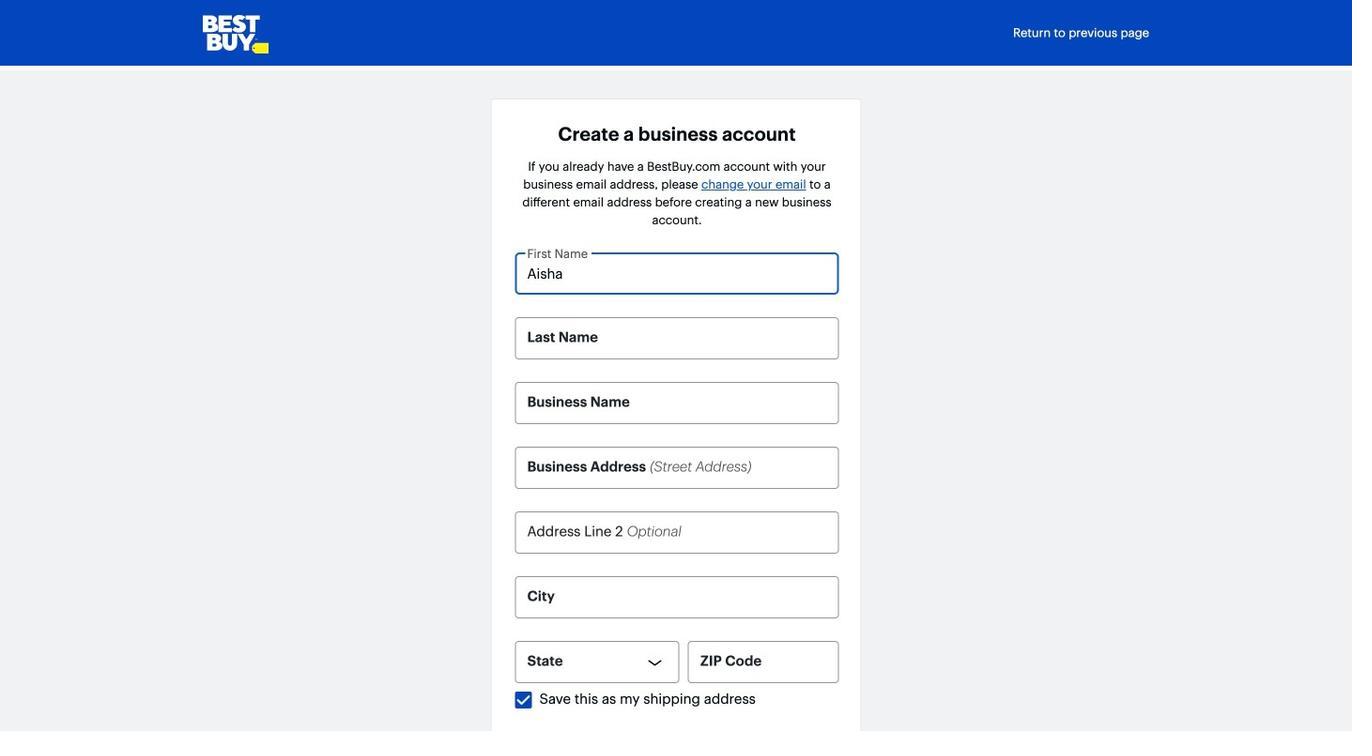 Task type: describe. For each thing, give the bounding box(es) containing it.
5   text field from the top
[[515, 577, 839, 619]]

3   text field from the top
[[515, 447, 839, 489]]

4   text field from the top
[[515, 512, 839, 554]]



Task type: vqa. For each thing, say whether or not it's contained in the screenshot.
rightmost MY BEST BUY CARD IMAGE
no



Task type: locate. For each thing, give the bounding box(es) containing it.
best buy home image
[[203, 0, 269, 66]]

1   text field from the top
[[515, 318, 839, 360]]

None text field
[[515, 253, 839, 295]]

  telephone field
[[688, 642, 839, 684]]

None checkbox
[[515, 692, 532, 709]]

2   text field from the top
[[515, 382, 839, 425]]

  text field
[[515, 318, 839, 360], [515, 382, 839, 425], [515, 447, 839, 489], [515, 512, 839, 554], [515, 577, 839, 619]]



